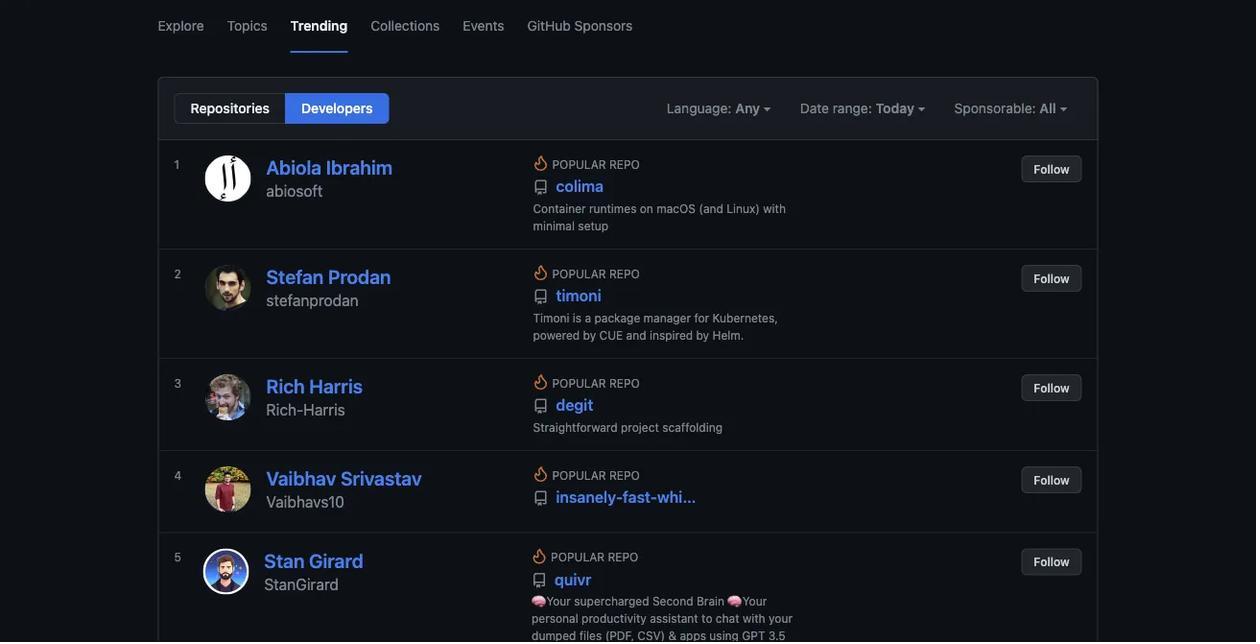 Task type: locate. For each thing, give the bounding box(es) containing it.
with inside container runtimes on macos (and linux) with minimal setup
[[763, 202, 786, 215]]

popular up quivr
[[551, 550, 605, 564]]

2
[[174, 267, 181, 280]]

is
[[573, 311, 582, 324]]

insanely-fast-whisper link
[[533, 488, 715, 507]]

with
[[763, 202, 786, 215], [743, 612, 766, 625]]

popular repo for abiola ibrahim
[[552, 157, 640, 171]]

2 your from the left
[[743, 595, 767, 608]]

flame image
[[533, 466, 549, 482]]

degit link
[[533, 395, 593, 415]]

popular repo
[[552, 157, 640, 171], [552, 267, 640, 280], [552, 376, 640, 390], [552, 468, 640, 482], [551, 550, 639, 564]]

repo image left quivr
[[532, 573, 547, 588]]

github
[[527, 17, 571, 33]]

abiosoft
[[266, 182, 323, 200]]

range:
[[833, 100, 872, 116]]

1 🧠 from the left
[[532, 595, 543, 608]]

helm.
[[713, 328, 744, 342]]

repo up 'runtimes'
[[609, 157, 640, 171]]

🧠 up the chat
[[728, 595, 739, 608]]

flame image up the timoni link
[[533, 265, 549, 280]]

to
[[702, 612, 713, 625]]

stefanprodan link
[[266, 291, 359, 310]]

flame image
[[533, 155, 549, 171], [533, 265, 549, 280], [533, 374, 549, 390], [532, 549, 547, 564]]

2 repo image from the top
[[533, 399, 549, 414]]

insanely-fast-whisper
[[552, 488, 715, 506]]

prodan
[[328, 265, 391, 288]]

popular repo up insanely-
[[552, 468, 640, 482]]

repo image for ibrahim
[[533, 180, 549, 195]]

popular up timoni
[[552, 267, 606, 280]]

repo image inside quivr link
[[532, 573, 547, 588]]

ibrahim
[[326, 156, 393, 179]]

timoni
[[552, 287, 601, 305]]

0 horizontal spatial by
[[583, 328, 596, 342]]

repo image left degit
[[533, 399, 549, 414]]

popular repo up timoni
[[552, 267, 640, 280]]

date
[[800, 100, 829, 116]]

2 🧠 from the left
[[728, 595, 739, 608]]

Follow abiosoft submit
[[1021, 155, 1082, 182]]

srivastav
[[341, 467, 422, 490]]

dumped
[[532, 629, 576, 642]]

repo image up timoni
[[533, 289, 549, 305]]

3 repo image from the top
[[533, 491, 549, 506]]

second
[[653, 595, 694, 608]]

stefanprodan
[[266, 291, 359, 310]]

repo image inside insanely-fast-whisper link
[[533, 491, 549, 506]]

0 vertical spatial with
[[763, 202, 786, 215]]

repo image inside colima link
[[533, 180, 549, 195]]

1 horizontal spatial by
[[696, 328, 709, 342]]

repositories link
[[174, 93, 286, 124]]

repo image
[[533, 289, 549, 305], [532, 573, 547, 588]]

trending element
[[174, 93, 389, 124]]

2 by from the left
[[696, 328, 709, 342]]

by down a
[[583, 328, 596, 342]]

your up personal
[[547, 595, 571, 608]]

all
[[1040, 100, 1056, 116]]

productivity
[[582, 612, 647, 625]]

Follow Rich-Harris submit
[[1021, 374, 1082, 401]]

language:
[[667, 100, 732, 116]]

🧠
[[532, 595, 543, 608], [728, 595, 739, 608]]

harris down rich harris link at left bottom
[[304, 401, 345, 419]]

stefan prodan stefanprodan
[[266, 265, 391, 310]]

repo image up container
[[533, 180, 549, 195]]

1 repo image from the top
[[533, 180, 549, 195]]

by
[[583, 328, 596, 342], [696, 328, 709, 342]]

package
[[595, 311, 640, 324]]

repo for stefan prodan
[[609, 267, 640, 280]]

quivr
[[551, 570, 592, 588]]

repo image for harris
[[533, 399, 549, 414]]

quivr link
[[532, 570, 592, 589]]

girard
[[309, 549, 363, 572]]

popular repo up degit
[[552, 376, 640, 390]]

4 link
[[174, 466, 190, 518]]

0 horizontal spatial your
[[547, 595, 571, 608]]

your up gpt
[[743, 595, 767, 608]]

repo up straightforward project scaffolding
[[609, 376, 640, 390]]

flame image up colima link
[[533, 155, 549, 171]]

@abiosoft image
[[205, 155, 251, 202]]

harris up rich-harris link at the left bottom of the page
[[309, 375, 363, 397]]

brain
[[697, 595, 725, 608]]

popular up degit
[[552, 376, 606, 390]]

explore link
[[158, 0, 204, 53]]

github sponsors
[[527, 17, 633, 33]]

2 vertical spatial repo image
[[533, 491, 549, 506]]

with up gpt
[[743, 612, 766, 625]]

with right linux)
[[763, 202, 786, 215]]

abiola ibrahim abiosoft
[[266, 156, 393, 200]]

5
[[174, 550, 181, 564]]

repo image
[[533, 180, 549, 195], [533, 399, 549, 414], [533, 491, 549, 506]]

popular up insanely-
[[552, 468, 606, 482]]

0 vertical spatial harris
[[309, 375, 363, 397]]

5 link
[[174, 549, 187, 642]]

popular for prodan
[[552, 267, 606, 280]]

repo up package
[[609, 267, 640, 280]]

repo for stan girard
[[608, 550, 639, 564]]

flame image up degit link
[[533, 374, 549, 390]]

popular repo up quivr
[[551, 550, 639, 564]]

1 vertical spatial repo image
[[533, 399, 549, 414]]

popular up 'colima'
[[552, 157, 606, 171]]

0 horizontal spatial 🧠
[[532, 595, 543, 608]]

repo up insanely-fast-whisper link
[[609, 468, 640, 482]]

sponsorable: all
[[955, 100, 1056, 116]]

0 vertical spatial repo image
[[533, 180, 549, 195]]

repo image inside the timoni link
[[533, 289, 549, 305]]

stan
[[264, 549, 305, 572]]

any
[[735, 100, 760, 116]]

🧠 your supercharged second brain 🧠 your personal productivity assistant to chat with your dumped files (pdf, csv) & apps using gpt 3
[[532, 595, 793, 642]]

2 link
[[174, 265, 190, 344]]

1 vertical spatial harris
[[304, 401, 345, 419]]

@stangirard image
[[203, 549, 249, 595]]

popular for harris
[[552, 376, 606, 390]]

flame image up quivr link
[[532, 549, 547, 564]]

setup
[[578, 219, 609, 232]]

stangirard
[[264, 575, 339, 593]]

4
[[174, 468, 182, 482]]

explore
[[158, 17, 204, 33]]

sponsors
[[574, 17, 633, 33]]

Follow StanGirard submit
[[1021, 549, 1082, 575]]

repo for rich harris
[[609, 376, 640, 390]]

kubernetes,
[[713, 311, 778, 324]]

container
[[533, 202, 586, 215]]

developers
[[301, 100, 373, 116]]

your
[[547, 595, 571, 608], [743, 595, 767, 608]]

1 by from the left
[[583, 328, 596, 342]]

vaibhav
[[266, 467, 336, 490]]

1 horizontal spatial your
[[743, 595, 767, 608]]

popular repo for stefan prodan
[[552, 267, 640, 280]]

1 horizontal spatial 🧠
[[728, 595, 739, 608]]

repo up supercharged
[[608, 550, 639, 564]]

by down for
[[696, 328, 709, 342]]

harris
[[309, 375, 363, 397], [304, 401, 345, 419]]

repo image down flame icon
[[533, 491, 549, 506]]

1 vertical spatial with
[[743, 612, 766, 625]]

github sponsors link
[[527, 0, 633, 53]]

supercharged
[[574, 595, 649, 608]]

1 vertical spatial repo image
[[532, 573, 547, 588]]

using
[[710, 629, 739, 642]]

repo image inside degit link
[[533, 399, 549, 414]]

Follow Vaibhavs10 submit
[[1021, 466, 1082, 493]]

abiola ibrahim link
[[266, 156, 393, 179]]

0 vertical spatial repo image
[[533, 289, 549, 305]]

vaibhavs10
[[266, 493, 345, 511]]

flame image for girard
[[532, 549, 547, 564]]

popular repo for rich harris
[[552, 376, 640, 390]]

@stefanprodan image
[[205, 265, 251, 311]]

🧠 up personal
[[532, 595, 543, 608]]

flame image for prodan
[[533, 265, 549, 280]]

popular repo up 'colima'
[[552, 157, 640, 171]]

1
[[174, 157, 180, 171]]

popular for srivastav
[[552, 468, 606, 482]]

macos
[[657, 202, 696, 215]]

repo for abiola ibrahim
[[609, 157, 640, 171]]



Task type: vqa. For each thing, say whether or not it's contained in the screenshot.
"Homepage" "image"
no



Task type: describe. For each thing, give the bounding box(es) containing it.
runtimes
[[589, 202, 637, 215]]

gpt
[[742, 629, 765, 642]]

a
[[585, 311, 591, 324]]

timoni link
[[533, 286, 601, 305]]

abiola
[[266, 156, 322, 179]]

on
[[640, 202, 654, 215]]

topics
[[227, 17, 267, 33]]

scaffolding
[[662, 420, 723, 434]]

csv)
[[638, 629, 665, 642]]

stan girard link
[[264, 549, 363, 572]]

degit
[[552, 396, 593, 414]]

chat
[[716, 612, 740, 625]]

and
[[626, 328, 647, 342]]

sponsorable:
[[955, 100, 1036, 116]]

trending
[[291, 17, 348, 33]]

rich harris rich-harris
[[266, 375, 363, 419]]

manager
[[644, 311, 691, 324]]

colima
[[552, 177, 604, 195]]

apps
[[680, 629, 706, 642]]

with inside the 🧠 your supercharged second brain 🧠 your personal productivity assistant to chat with your dumped files (pdf, csv) & apps using gpt 3
[[743, 612, 766, 625]]

stan girard stangirard
[[264, 549, 363, 593]]

language: any
[[667, 100, 764, 116]]

timoni
[[533, 311, 570, 324]]

events
[[463, 17, 504, 33]]

popular repo for vaibhav srivastav
[[552, 468, 640, 482]]

repo image for srivastav
[[533, 491, 549, 506]]

fast-
[[623, 488, 657, 506]]

project
[[621, 420, 659, 434]]

stangirard link
[[264, 575, 339, 593]]

straightforward
[[533, 420, 618, 434]]

1 link
[[174, 155, 190, 234]]

Follow stefanprodan submit
[[1021, 265, 1082, 292]]

colima link
[[533, 177, 604, 196]]

rich
[[266, 375, 305, 397]]

collections link
[[371, 0, 440, 53]]

collections
[[371, 17, 440, 33]]

timoni is a package manager for kubernetes, powered by cue and inspired by helm.
[[533, 311, 778, 342]]

@vaibhavs10 image
[[205, 466, 251, 513]]

date range: today
[[800, 100, 918, 116]]

repositories
[[191, 100, 270, 116]]

whisper
[[657, 488, 715, 506]]

abiosoft link
[[266, 182, 323, 200]]

inspired
[[650, 328, 693, 342]]

rich-
[[266, 401, 304, 419]]

rich-harris link
[[266, 401, 345, 419]]

assistant
[[650, 612, 698, 625]]

repo for vaibhav srivastav
[[609, 468, 640, 482]]

vaibhavs10 link
[[266, 493, 345, 511]]

events link
[[463, 0, 504, 53]]

&
[[669, 629, 677, 642]]

personal
[[532, 612, 578, 625]]

popular for girard
[[551, 550, 605, 564]]

rich harris link
[[266, 375, 363, 397]]

popular for ibrahim
[[552, 157, 606, 171]]

minimal
[[533, 219, 575, 232]]

flame image for harris
[[533, 374, 549, 390]]

stefan
[[266, 265, 324, 288]]

powered
[[533, 328, 580, 342]]

vaibhav srivastav vaibhavs10
[[266, 467, 422, 511]]

repo image for prodan
[[533, 289, 549, 305]]

1 your from the left
[[547, 595, 571, 608]]

3 link
[[174, 374, 190, 436]]

for
[[694, 311, 709, 324]]

stefan prodan link
[[266, 265, 391, 288]]

popular repo for stan girard
[[551, 550, 639, 564]]

linux)
[[727, 202, 760, 215]]

your
[[769, 612, 793, 625]]

today
[[876, 100, 915, 116]]

trending link
[[291, 0, 348, 53]]

repo image for girard
[[532, 573, 547, 588]]

@rich harris image
[[205, 374, 251, 420]]

developers link
[[285, 93, 389, 124]]

straightforward project scaffolding
[[533, 420, 723, 434]]

flame image for ibrahim
[[533, 155, 549, 171]]

insanely-
[[556, 488, 623, 506]]

(and
[[699, 202, 724, 215]]

topics link
[[227, 0, 267, 53]]



